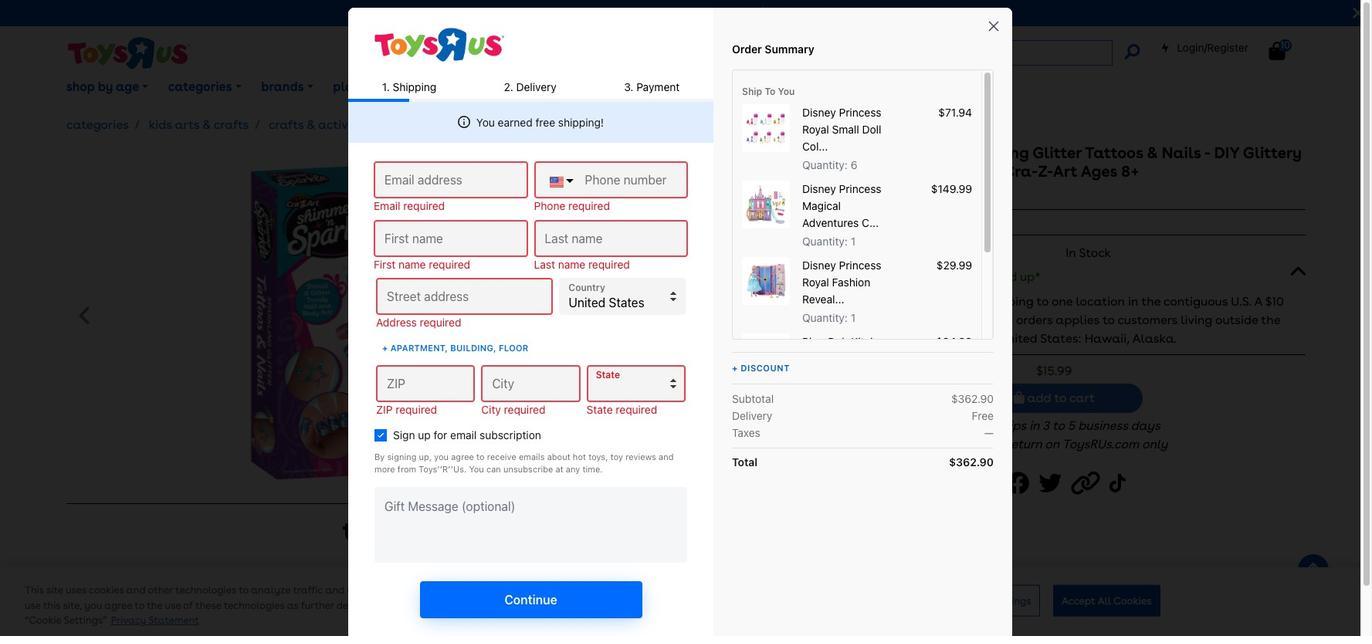 Task type: locate. For each thing, give the bounding box(es) containing it.
to right agree
[[135, 600, 144, 612]]

art right 'n
[[894, 162, 919, 181]]

you
[[507, 600, 524, 612]]

email
[[390, 80, 424, 94]]

share a link to shimmer 'n sparkle: sparkling glitter tattoos & nails - diy glittery nail & body art creations, cra-z-art ages 8+ on twitter image
[[1039, 467, 1067, 501]]

0 horizontal spatial in
[[385, 600, 394, 612]]

privacy statement link
[[111, 615, 199, 627]]

the up customers
[[1142, 294, 1161, 309]]

& up :
[[838, 162, 849, 181]]

$49
[[970, 270, 991, 284]]

brand
[[803, 188, 839, 203]]

sign-
[[427, 80, 457, 94]]

0 horizontal spatial shipping
[[828, 313, 878, 327]]

cookies
[[951, 595, 989, 607], [1114, 595, 1152, 607]]

1 vertical spatial orders
[[1016, 313, 1053, 327]]

technologies up these on the left bottom of page
[[176, 585, 236, 597]]

in down personalize
[[385, 600, 394, 612]]

0 vertical spatial privacy
[[414, 600, 449, 612]]

0 horizontal spatial our
[[396, 600, 412, 612]]

closeout! monopoly travel world tour board game image
[[300, 568, 363, 636]]

0 vertical spatial orders
[[930, 270, 967, 284]]

2 cookies from the left
[[1114, 595, 1152, 607]]

use
[[25, 600, 41, 612], [165, 600, 181, 612]]

and left the use,
[[325, 585, 345, 597]]

shopping bag image left add
[[1014, 392, 1025, 404]]

0 vertical spatial applies
[[864, 294, 908, 309]]

shopping bag image inside 10 link
[[1269, 42, 1286, 60]]

preferences
[[613, 600, 668, 612]]

1 horizontal spatial on
[[942, 313, 957, 327]]

days
[[1131, 419, 1161, 433]]

use,
[[347, 585, 365, 597]]

0 horizontal spatial applies
[[864, 294, 908, 309]]

art
[[894, 162, 919, 181], [1053, 162, 1078, 181], [887, 188, 906, 203]]

the up privacy statement
[[147, 600, 162, 612]]

free shipping on all orders $49 and up*
[[812, 270, 1041, 284]]

2 horizontal spatial on
[[1045, 437, 1060, 452]]

0 horizontal spatial cra-
[[848, 188, 875, 203]]

1 horizontal spatial shipping
[[984, 294, 1034, 309]]

in stock
[[1066, 246, 1111, 260]]

our up manage
[[571, 585, 586, 597]]

1 horizontal spatial shopping bag image
[[1269, 42, 1286, 60]]

shopping bag image for add to cart button
[[1014, 392, 1025, 404]]

1 vertical spatial applies
[[1056, 313, 1100, 327]]

1 vertical spatial shopping bag image
[[1014, 392, 1025, 404]]

1 vertical spatial our
[[396, 600, 412, 612]]

other
[[148, 585, 173, 597]]

2 use from the left
[[165, 600, 181, 612]]

use up statement on the bottom of page
[[165, 600, 181, 612]]

shipping
[[984, 294, 1034, 309], [828, 313, 878, 327]]

-
[[1205, 144, 1211, 162]]

2-player laser tag handtank starter set with lights and sound effects image
[[666, 568, 729, 636]]

states:
[[1041, 331, 1082, 346]]

art up write
[[887, 188, 906, 203]]

cookies left settings on the bottom right
[[951, 595, 989, 607]]

$49!
[[760, 5, 785, 20]]

cra- right creations, at the right of the page
[[1003, 162, 1038, 181]]

privacy
[[414, 600, 449, 612], [111, 615, 146, 627]]

shipping up domestic
[[984, 294, 1034, 309]]

1 horizontal spatial cookies
[[1114, 595, 1152, 607]]

to right 3
[[1053, 419, 1065, 433]]

nail
[[803, 162, 835, 181]]

glittery
[[1243, 144, 1302, 162]]

on down standard
[[942, 313, 957, 327]]

personalize
[[368, 585, 424, 597]]

ships
[[996, 419, 1026, 433]]

z- left ages
[[1038, 162, 1053, 181]]

this
[[43, 600, 61, 612]]

trending toys
[[343, 516, 504, 546]]

to right continuing
[[744, 585, 753, 597]]

shimmer 'n sparkle: sparkling glitter tattoos & nails - diy glittery nail & body art creations, cra-z-art ages 8+ image number null image
[[249, 144, 597, 491]]

technologies down analyze
[[224, 600, 285, 612]]

1 use from the left
[[25, 600, 41, 612]]

crafts left activities
[[269, 117, 304, 132]]

services.
[[634, 585, 674, 597]]

0 vertical spatial shopping bag image
[[1269, 42, 1286, 60]]

manage
[[547, 600, 587, 612]]

to right add
[[1055, 391, 1067, 406]]

free shipping for orders over $49!
[[556, 5, 785, 20]]

shipping down *offer at the top of page
[[828, 313, 878, 327]]

0 horizontal spatial privacy
[[111, 615, 146, 627]]

1 vertical spatial in
[[1029, 419, 1040, 433]]

of
[[183, 600, 193, 612]]

in inside usually ships in 3 to 5 business days eligible for return on toysrus.com only
[[1029, 419, 1040, 433]]

0 horizontal spatial shopping bag image
[[1014, 392, 1025, 404]]

1 vertical spatial on
[[942, 313, 957, 327]]

categories link
[[66, 117, 129, 132]]

0 vertical spatial contiguous
[[1164, 294, 1228, 309]]

1 vertical spatial z-
[[875, 188, 887, 203]]

cookies settings
[[951, 595, 1032, 607]]

cart
[[1070, 391, 1095, 406]]

shimmer 'n sparkle: sparkling glitter tattoos & nails - diy glittery nail & body art creations, cra-z-art ages 8+ brand : cra-z-art write a review
[[803, 144, 1302, 229]]

hawaii,
[[1085, 331, 1130, 346]]

our down personalize
[[396, 600, 412, 612]]

applies up surcharge
[[864, 294, 908, 309]]

1 horizontal spatial crafts
[[269, 117, 304, 132]]

0 horizontal spatial on
[[893, 270, 908, 284]]

free shipping on all orders $49 and up* button
[[803, 260, 1306, 293]]

share shimmer 'n sparkle: sparkling glitter tattoos & nails - diy glittery nail & body art creations, cra-z-art ages 8+ on facebook image
[[1007, 467, 1034, 501]]

0 horizontal spatial cookies
[[951, 595, 989, 607]]

diy
[[1214, 144, 1240, 162]]

shipping
[[588, 5, 642, 20]]

1 horizontal spatial our
[[571, 585, 586, 597]]

privacy down content
[[414, 600, 449, 612]]

on left all
[[893, 270, 908, 284]]

cookies right the "all"
[[1114, 595, 1152, 607]]

cra- right :
[[848, 188, 875, 203]]

10
[[1281, 39, 1290, 51]]

review
[[946, 215, 981, 229]]

1 horizontal spatial contiguous
[[1164, 294, 1228, 309]]

0 horizontal spatial contiguous
[[932, 331, 996, 346]]

tiktok image
[[1110, 467, 1130, 501]]

in left 3
[[1029, 419, 1040, 433]]

z- down body
[[875, 188, 887, 203]]

0 horizontal spatial the
[[147, 600, 162, 612]]

return
[[1007, 437, 1042, 452]]

and
[[994, 270, 1017, 284], [126, 585, 146, 597], [325, 585, 345, 597], [465, 585, 484, 597], [509, 585, 529, 597], [613, 585, 632, 597]]

0 vertical spatial shipping
[[984, 294, 1034, 309]]

orders up united on the right bottom of page
[[1016, 313, 1053, 327]]

orders
[[673, 5, 721, 20]]

crafts
[[214, 117, 249, 132], [269, 117, 304, 132]]

orders up standard
[[930, 270, 967, 284]]

0 horizontal spatial orders
[[930, 270, 967, 284]]

shopping bag image
[[1269, 42, 1286, 60], [1014, 392, 1025, 404]]

business
[[1078, 419, 1128, 433]]

z-
[[1038, 162, 1053, 181], [875, 188, 887, 203]]

0 horizontal spatial use
[[25, 600, 41, 612]]

2 vertical spatial on
[[1045, 437, 1060, 452]]

your
[[589, 600, 611, 612]]

on inside usually ships in 3 to 5 business days eligible for return on toysrus.com only
[[1045, 437, 1060, 452]]

the inside this site uses cookies and other technologies to analyze traffic and use, personalize content and ads, and improve our sites and services. by continuing to use this site, you agree to the use of these technologies as further described in our privacy statement. you can manage your preferences by clicking "cookie settings"
[[147, 600, 162, 612]]

cookies
[[89, 585, 124, 597]]

on
[[893, 270, 908, 284], [942, 313, 957, 327], [1045, 437, 1060, 452]]

1 horizontal spatial use
[[165, 600, 181, 612]]

shopping bag image right login/register
[[1269, 42, 1286, 60]]

orders
[[930, 270, 967, 284], [1016, 313, 1053, 327]]

None search field
[[394, 40, 1113, 66]]

this icon serves as a link to download the essential accessibility assistive technology app for individuals with physical disabilities. it is featured as part of our commitment to diversity and inclusion. image
[[492, 80, 538, 96]]

a
[[1255, 294, 1263, 309]]

3
[[1043, 419, 1050, 433]]

all
[[911, 270, 927, 284]]

orders inside dropdown button
[[930, 270, 967, 284]]

privacy down agree
[[111, 615, 146, 627]]

1 horizontal spatial the
[[1142, 294, 1161, 309]]

2 vertical spatial the
[[147, 600, 162, 612]]

on inside dropdown button
[[893, 270, 908, 284]]

applies down one
[[1056, 313, 1100, 327]]

2 horizontal spatial in
[[1128, 294, 1139, 309]]

1 horizontal spatial privacy
[[414, 600, 449, 612]]

up*
[[1020, 270, 1041, 284]]

0 vertical spatial our
[[571, 585, 586, 597]]

and inside dropdown button
[[994, 270, 1017, 284]]

on down 3
[[1045, 437, 1060, 452]]

:
[[842, 188, 845, 203]]

settings"
[[64, 615, 107, 627]]

glitter
[[1033, 144, 1082, 162]]

in
[[1128, 294, 1139, 309], [1029, 419, 1040, 433], [385, 600, 394, 612]]

1 horizontal spatial applies
[[1056, 313, 1100, 327]]

crafts right arts on the left top
[[214, 117, 249, 132]]

accept all cookies button
[[1053, 585, 1161, 617]]

0 vertical spatial cra-
[[1003, 162, 1038, 181]]

in up customers
[[1128, 294, 1139, 309]]

and left up*
[[994, 270, 1017, 284]]

cra-
[[1003, 162, 1038, 181], [848, 188, 875, 203]]

0 horizontal spatial crafts
[[214, 117, 249, 132]]

improve
[[531, 585, 569, 597]]

1 horizontal spatial in
[[1029, 419, 1040, 433]]

this
[[25, 585, 44, 597]]

1 horizontal spatial z-
[[1038, 162, 1053, 181]]

$10
[[1266, 294, 1284, 309]]

use down this
[[25, 600, 41, 612]]

and right sites
[[613, 585, 632, 597]]

contiguous up living
[[1164, 294, 1228, 309]]

0 vertical spatial z-
[[1038, 162, 1053, 181]]

to up hawaii, at the right
[[1103, 313, 1115, 327]]

2 vertical spatial in
[[385, 600, 394, 612]]

arts
[[175, 117, 199, 132]]

2 horizontal spatial the
[[1262, 313, 1281, 327]]

shopping bag image inside add to cart button
[[1014, 392, 1025, 404]]

the down $10
[[1262, 313, 1281, 327]]

privacy inside this site uses cookies and other technologies to analyze traffic and use, personalize content and ads, and improve our sites and services. by continuing to use this site, you agree to the use of these technologies as further described in our privacy statement. you can manage your preferences by clicking "cookie settings"
[[414, 600, 449, 612]]

1 horizontal spatial orders
[[1016, 313, 1053, 327]]

to left analyze
[[239, 585, 249, 597]]

0 vertical spatial in
[[1128, 294, 1139, 309]]

accept
[[1062, 595, 1096, 607]]

technologies
[[176, 585, 236, 597], [224, 600, 285, 612]]

contiguous down domestic
[[932, 331, 996, 346]]

1 vertical spatial shipping
[[828, 313, 878, 327]]

0 vertical spatial on
[[893, 270, 908, 284]]

& right arts on the left top
[[202, 117, 211, 132]]



Task type: describe. For each thing, give the bounding box(es) containing it.
1 vertical spatial privacy
[[111, 615, 146, 627]]

by
[[671, 600, 683, 612]]

further
[[301, 600, 334, 612]]

can
[[526, 600, 544, 612]]

to left one
[[1037, 294, 1049, 309]]

0 vertical spatial technologies
[[176, 585, 236, 597]]

usually ships in 3 to 5 business days eligible for return on toysrus.com only
[[941, 419, 1168, 452]]

kids
[[149, 117, 172, 132]]

to inside button
[[1055, 391, 1067, 406]]

& right 8+ at right
[[1147, 144, 1158, 162]]

$15.99
[[1037, 363, 1072, 378]]

copy a link to shimmer 'n sparkle: sparkling glitter tattoos & nails - diy glittery nail & body art creations, cra-z-art ages 8+ image
[[1071, 467, 1105, 501]]

add to cart button
[[966, 384, 1143, 413]]

toys r us image
[[66, 36, 190, 71]]

in inside this site uses cookies and other technologies to analyze traffic and use, personalize content and ads, and improve our sites and services. by continuing to use this site, you agree to the use of these technologies as further described in our privacy statement. you can manage your preferences by clicking "cookie settings"
[[385, 600, 394, 612]]

body
[[853, 162, 891, 181]]

nails
[[1162, 144, 1201, 162]]

& left activities
[[307, 117, 315, 132]]

brand : cra-z-art link
[[803, 187, 906, 205]]

crafts & activities link
[[269, 117, 372, 132]]

by
[[677, 585, 689, 597]]

domestic
[[960, 313, 1014, 327]]

these
[[195, 600, 221, 612]]

"cookie
[[25, 615, 61, 627]]

to inside usually ships in 3 to 5 business days eligible for return on toysrus.com only
[[1053, 419, 1065, 433]]

agree
[[104, 600, 132, 612]]

0 vertical spatial the
[[1142, 294, 1161, 309]]

to up surcharge
[[911, 294, 923, 309]]

content
[[426, 585, 463, 597]]

art left ages
[[1053, 162, 1078, 181]]

uses
[[66, 585, 87, 597]]

in inside *offer applies to standard shipping to one location in the contiguous u.s. a $10 shipping surcharge on domestic orders applies to customers living outside the contiguous united states: hawaii, alaska.
[[1128, 294, 1139, 309]]

create a pinterest pin for shimmer 'n sparkle: sparkling glitter tattoos & nails - diy glittery nail & body art creations, cra-z-art ages 8+ image
[[975, 467, 1002, 501]]

stock
[[1079, 246, 1111, 260]]

1 vertical spatial cra-
[[848, 188, 875, 203]]

2 crafts from the left
[[269, 117, 304, 132]]

0 horizontal spatial z-
[[875, 188, 887, 203]]

sparkling
[[956, 144, 1029, 162]]

login/register
[[1177, 41, 1249, 54]]

activities
[[318, 117, 372, 132]]

shopping bag image for 10 link
[[1269, 42, 1286, 60]]

on inside *offer applies to standard shipping to one location in the contiguous u.s. a $10 shipping surcharge on domestic orders applies to customers living outside the contiguous united states: hawaii, alaska.
[[942, 313, 957, 327]]

crafts & activities
[[269, 117, 372, 132]]

site,
[[63, 600, 82, 612]]

for
[[987, 437, 1003, 452]]

free
[[556, 5, 585, 20]]

and up you
[[509, 585, 529, 597]]

statement
[[148, 615, 199, 627]]

1 cookies from the left
[[951, 595, 989, 607]]

kids arts & crafts
[[149, 117, 249, 132]]

analyze
[[251, 585, 291, 597]]

living
[[1181, 313, 1213, 327]]

kids arts & crafts link
[[149, 117, 249, 132]]

free
[[812, 270, 837, 284]]

add
[[1028, 391, 1052, 406]]

availability:
[[815, 246, 887, 260]]

10 link
[[1269, 39, 1301, 61]]

shipping
[[840, 270, 890, 284]]

in
[[1066, 246, 1076, 260]]

as
[[287, 600, 299, 612]]

email sign-up link
[[380, 68, 482, 106]]

sites
[[589, 585, 611, 597]]

*offer applies to standard shipping to one location in the contiguous u.s. a $10 shipping surcharge on domestic orders applies to customers living outside the contiguous united states: hawaii, alaska.
[[825, 294, 1284, 346]]

customers
[[1118, 313, 1178, 327]]

email sign-up menu bar
[[56, 60, 1372, 114]]

settings
[[992, 595, 1032, 607]]

usually
[[948, 419, 994, 433]]

1 vertical spatial contiguous
[[932, 331, 996, 346]]

shimmer
[[803, 144, 867, 162]]

1 vertical spatial the
[[1262, 313, 1281, 327]]

outside
[[1216, 313, 1258, 327]]

you
[[85, 600, 102, 612]]

orders inside *offer applies to standard shipping to one location in the contiguous u.s. a $10 shipping surcharge on domestic orders applies to customers living outside the contiguous united states: hawaii, alaska.
[[1016, 313, 1053, 327]]

ages
[[1081, 162, 1118, 181]]

national geographic light up air rockets image
[[117, 568, 180, 636]]

toys
[[451, 516, 504, 546]]

this site uses cookies and other technologies to analyze traffic and use, personalize content and ads, and improve our sites and services. by continuing to use this site, you agree to the use of these technologies as further described in our privacy statement. you can manage your preferences by clicking "cookie settings"
[[25, 585, 753, 627]]

only
[[1142, 437, 1168, 452]]

1 crafts from the left
[[214, 117, 249, 132]]

sparkle:
[[889, 144, 952, 162]]

and up agree
[[126, 585, 146, 597]]

and up statement.
[[465, 585, 484, 597]]

a
[[935, 215, 943, 229]]

add to cart
[[1025, 391, 1095, 406]]

trending
[[343, 516, 445, 546]]

write a review button
[[902, 215, 981, 229]]

ads,
[[487, 585, 507, 597]]

close button image
[[1353, 5, 1364, 22]]

world of super mario nintendo 2.5" deluxe toad house playset image
[[483, 568, 546, 636]]

up
[[457, 80, 472, 94]]

for
[[645, 5, 670, 20]]

free shipping for orders over $49! link
[[556, 5, 785, 20]]

tattoos
[[1085, 144, 1144, 162]]

u.s.
[[1231, 294, 1252, 309]]

5
[[1068, 419, 1075, 433]]

1 vertical spatial technologies
[[224, 600, 285, 612]]

login/register button
[[1161, 40, 1249, 56]]

united
[[999, 331, 1038, 346]]

email sign-up
[[390, 80, 472, 94]]

alaska.
[[1133, 331, 1177, 346]]

continuing
[[691, 585, 741, 597]]

one
[[1052, 294, 1073, 309]]

1 horizontal spatial cra-
[[1003, 162, 1038, 181]]

categories
[[66, 117, 129, 132]]

surcharge
[[881, 313, 940, 327]]

location
[[1076, 294, 1125, 309]]

write
[[902, 215, 932, 229]]

over
[[724, 5, 757, 20]]

statement.
[[452, 600, 504, 612]]



Task type: vqa. For each thing, say whether or not it's contained in the screenshot.
FREE SHIPPING FOR ORDERS OVER $49!
yes



